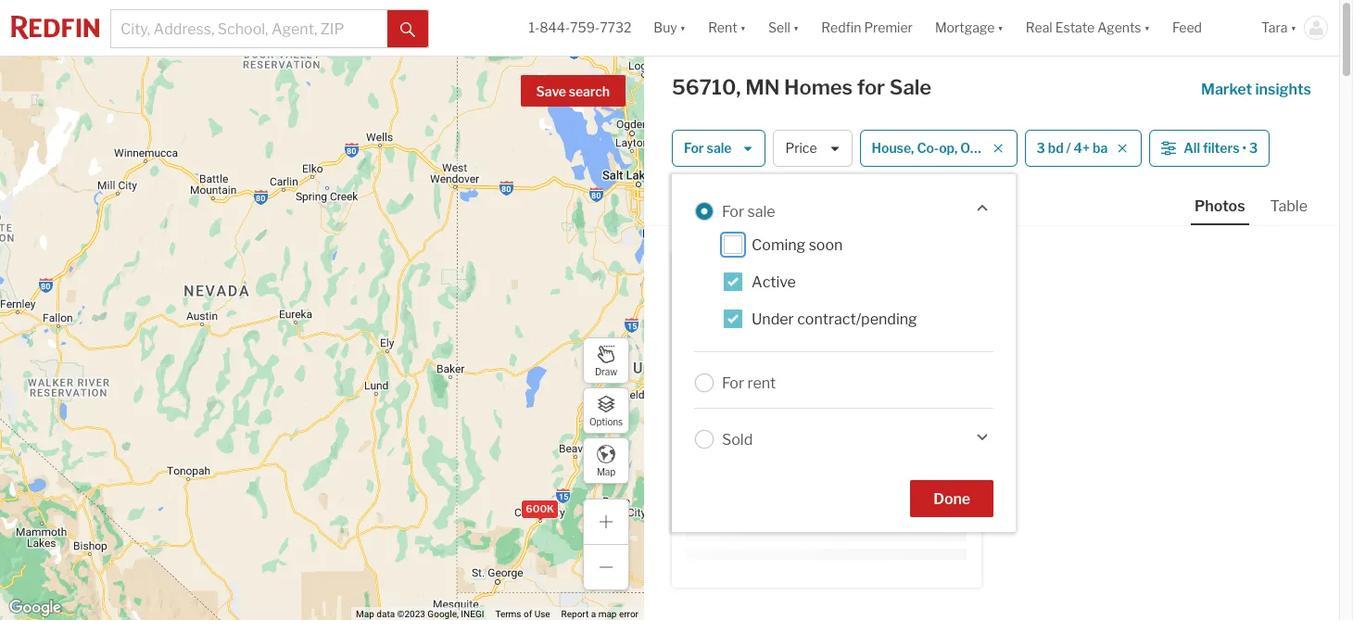 Task type: locate. For each thing, give the bounding box(es) containing it.
map
[[597, 466, 616, 477], [356, 609, 374, 619]]

sale
[[890, 75, 932, 99]]

sale up home
[[707, 140, 732, 156]]

save search button
[[521, 75, 626, 107]]

for sale
[[684, 140, 732, 156], [722, 203, 776, 220]]

submit search image
[[401, 22, 415, 37]]

2 ▾ from the left
[[740, 20, 746, 36]]

of
[[524, 609, 532, 619]]

ba
[[1093, 140, 1108, 156]]

under
[[752, 311, 794, 328]]

for left rent
[[722, 374, 744, 392]]

3 right filters
[[1250, 140, 1258, 156]]

map down options
[[597, 466, 616, 477]]

coming soon
[[752, 236, 843, 254]]

for left ':'
[[722, 203, 744, 220]]

search
[[569, 83, 610, 99]]

0 horizontal spatial 3
[[1037, 140, 1045, 156]]

house, co-op, other button
[[860, 130, 1017, 167]]

buy
[[654, 20, 677, 36]]

market insights link
[[1201, 60, 1312, 101]]

agents
[[1098, 20, 1142, 36]]

terms of use
[[495, 609, 550, 619]]

sell ▾
[[769, 20, 799, 36]]

rent ▾
[[708, 20, 746, 36]]

real estate agents ▾ link
[[1026, 0, 1150, 56]]

1 vertical spatial sale
[[748, 203, 776, 220]]

0 vertical spatial •
[[1243, 140, 1247, 156]]

market
[[1201, 81, 1252, 98]]

all
[[1184, 140, 1200, 156]]

1 horizontal spatial sale
[[748, 203, 776, 220]]

▾ right agents
[[1144, 20, 1150, 36]]

for up home
[[684, 140, 704, 156]]

photos button
[[1191, 197, 1267, 225]]

feed button
[[1162, 0, 1251, 56]]

1 ▾ from the left
[[680, 20, 686, 36]]

rent ▾ button
[[708, 0, 746, 56]]

4 ▾ from the left
[[998, 20, 1004, 36]]

table
[[1270, 197, 1308, 215]]

56710, mn homes for sale
[[672, 75, 932, 99]]

data
[[377, 609, 395, 619]]

6 ▾ from the left
[[1291, 20, 1297, 36]]

buy ▾ button
[[654, 0, 686, 56]]

▾ for tara ▾
[[1291, 20, 1297, 36]]

844-
[[540, 20, 570, 36]]

home
[[681, 193, 716, 209]]

▾ inside dropdown button
[[1144, 20, 1150, 36]]

for rent
[[722, 374, 776, 392]]

map for map data ©2023 google, inegi
[[356, 609, 374, 619]]

1 horizontal spatial map
[[597, 466, 616, 477]]

draw button
[[583, 337, 629, 384]]

▾ right tara
[[1291, 20, 1297, 36]]

estate
[[1056, 20, 1095, 36]]

▾ right buy
[[680, 20, 686, 36]]

sold
[[722, 431, 753, 448]]

1 horizontal spatial •
[[1243, 140, 1247, 156]]

buy ▾ button
[[643, 0, 697, 56]]

dialog
[[672, 174, 1016, 532]]

for inside button
[[684, 140, 704, 156]]

sell ▾ button
[[757, 0, 810, 56]]

▾
[[680, 20, 686, 36], [740, 20, 746, 36], [793, 20, 799, 36], [998, 20, 1004, 36], [1144, 20, 1150, 36], [1291, 20, 1297, 36]]

3 ▾ from the left
[[793, 20, 799, 36]]

map for map
[[597, 466, 616, 477]]

1-844-759-7732
[[529, 20, 632, 36]]

recommended
[[772, 193, 866, 209]]

co-
[[917, 140, 939, 156]]

• left sort
[[725, 194, 729, 210]]

report a map error
[[561, 609, 639, 619]]

▾ right mortgage
[[998, 20, 1004, 36]]

1 3 from the left
[[1037, 140, 1045, 156]]

for sale inside dialog
[[722, 203, 776, 220]]

error
[[619, 609, 639, 619]]

rent ▾ button
[[697, 0, 757, 56]]

sale up coming
[[748, 203, 776, 220]]

market insights
[[1201, 81, 1312, 98]]

sale
[[707, 140, 732, 156], [748, 203, 776, 220]]

0 vertical spatial sale
[[707, 140, 732, 156]]

1 vertical spatial map
[[356, 609, 374, 619]]

map region
[[0, 0, 825, 620]]

0 vertical spatial for
[[684, 140, 704, 156]]

options
[[590, 416, 623, 427]]

0 horizontal spatial map
[[356, 609, 374, 619]]

3 left bd
[[1037, 140, 1045, 156]]

0 vertical spatial for sale
[[684, 140, 732, 156]]

for sale up home
[[684, 140, 732, 156]]

real
[[1026, 20, 1053, 36]]

google,
[[428, 609, 459, 619]]

map left data
[[356, 609, 374, 619]]

City, Address, School, Agent, ZIP search field
[[111, 10, 388, 47]]

tara ▾
[[1262, 20, 1297, 36]]

house,
[[872, 140, 914, 156]]

5 ▾ from the left
[[1144, 20, 1150, 36]]

report
[[561, 609, 589, 619]]

for sale up coming
[[722, 203, 776, 220]]

price button
[[774, 130, 852, 167]]

price
[[786, 140, 817, 156]]

house, co-op, other
[[872, 140, 997, 156]]

op,
[[939, 140, 958, 156]]

• right filters
[[1243, 140, 1247, 156]]

for
[[684, 140, 704, 156], [722, 203, 744, 220], [722, 374, 744, 392]]

2 3 from the left
[[1250, 140, 1258, 156]]

0 vertical spatial map
[[597, 466, 616, 477]]

done button
[[910, 480, 994, 517]]

all filters • 3 button
[[1150, 130, 1270, 167]]

1 vertical spatial •
[[725, 194, 729, 210]]

•
[[1243, 140, 1247, 156], [725, 194, 729, 210]]

/
[[1067, 140, 1071, 156]]

bd
[[1048, 140, 1064, 156]]

3 inside button
[[1250, 140, 1258, 156]]

1 vertical spatial for sale
[[722, 203, 776, 220]]

rent
[[748, 374, 776, 392]]

3 bd / 4+ ba
[[1037, 140, 1108, 156]]

0 horizontal spatial •
[[725, 194, 729, 210]]

▾ right the sell
[[793, 20, 799, 36]]

sell
[[769, 20, 791, 36]]

map inside map button
[[597, 466, 616, 477]]

0 horizontal spatial sale
[[707, 140, 732, 156]]

mortgage ▾
[[935, 20, 1004, 36]]

1 horizontal spatial 3
[[1250, 140, 1258, 156]]

▾ right rent
[[740, 20, 746, 36]]



Task type: describe. For each thing, give the bounding box(es) containing it.
inegi
[[461, 609, 484, 619]]

4+
[[1074, 140, 1090, 156]]

sort
[[739, 193, 766, 209]]

mn
[[746, 75, 780, 99]]

redfin premier
[[822, 20, 913, 36]]

sale inside dialog
[[748, 203, 776, 220]]

mortgage ▾ button
[[924, 0, 1015, 56]]

rent
[[708, 20, 738, 36]]

759-
[[570, 20, 600, 36]]

600k
[[525, 503, 554, 516]]

redfin premier button
[[810, 0, 924, 56]]

done
[[934, 490, 971, 508]]

remove 3 bd / 4+ ba image
[[1117, 143, 1128, 154]]

feed
[[1173, 20, 1202, 36]]

1-
[[529, 20, 540, 36]]

7732
[[600, 20, 632, 36]]

map button
[[583, 438, 629, 484]]

3 inside button
[[1037, 140, 1045, 156]]

map data ©2023 google, inegi
[[356, 609, 484, 619]]

real estate agents ▾
[[1026, 20, 1150, 36]]

save search
[[536, 83, 610, 99]]

3 bd / 4+ ba button
[[1025, 130, 1142, 167]]

a
[[591, 609, 596, 619]]

active
[[752, 273, 796, 291]]

google image
[[5, 596, 66, 620]]

dialog containing for sale
[[672, 174, 1016, 532]]

soon
[[809, 236, 843, 254]]

for sale inside button
[[684, 140, 732, 156]]

▾ for sell ▾
[[793, 20, 799, 36]]

for
[[857, 75, 885, 99]]

draw
[[595, 366, 617, 377]]

• inside home • sort : recommended
[[725, 194, 729, 210]]

options button
[[583, 387, 629, 434]]

mortgage ▾ button
[[935, 0, 1004, 56]]

remove house, co-op, other image
[[992, 143, 1004, 154]]

save
[[536, 83, 566, 99]]

1-844-759-7732 link
[[529, 20, 632, 36]]

map
[[599, 609, 617, 619]]

redfin
[[822, 20, 862, 36]]

1 vertical spatial for
[[722, 203, 744, 220]]

filters
[[1203, 140, 1240, 156]]

• inside button
[[1243, 140, 1247, 156]]

:
[[766, 193, 769, 209]]

terms
[[495, 609, 521, 619]]

▾ for buy ▾
[[680, 20, 686, 36]]

▾ for rent ▾
[[740, 20, 746, 36]]

mortgage
[[935, 20, 995, 36]]

sale inside button
[[707, 140, 732, 156]]

©2023
[[397, 609, 425, 619]]

photos
[[1195, 197, 1245, 215]]

recommended button
[[769, 192, 881, 210]]

insights
[[1256, 81, 1312, 98]]

use
[[535, 609, 550, 619]]

other
[[961, 140, 997, 156]]

buy ▾
[[654, 20, 686, 36]]

for sale button
[[672, 130, 766, 167]]

homes
[[784, 75, 853, 99]]

all filters • 3
[[1184, 140, 1258, 156]]

contract/pending
[[797, 311, 917, 328]]

tara
[[1262, 20, 1288, 36]]

▾ for mortgage ▾
[[998, 20, 1004, 36]]

real estate agents ▾ button
[[1015, 0, 1162, 56]]

2 vertical spatial for
[[722, 374, 744, 392]]

report a map error link
[[561, 609, 639, 619]]

coming
[[752, 236, 806, 254]]

terms of use link
[[495, 609, 550, 619]]

56710,
[[672, 75, 741, 99]]

under contract/pending
[[752, 311, 917, 328]]

home • sort : recommended
[[681, 193, 866, 210]]

premier
[[864, 20, 913, 36]]

table button
[[1267, 197, 1312, 223]]



Task type: vqa. For each thing, say whether or not it's contained in the screenshot.
top "premier"
no



